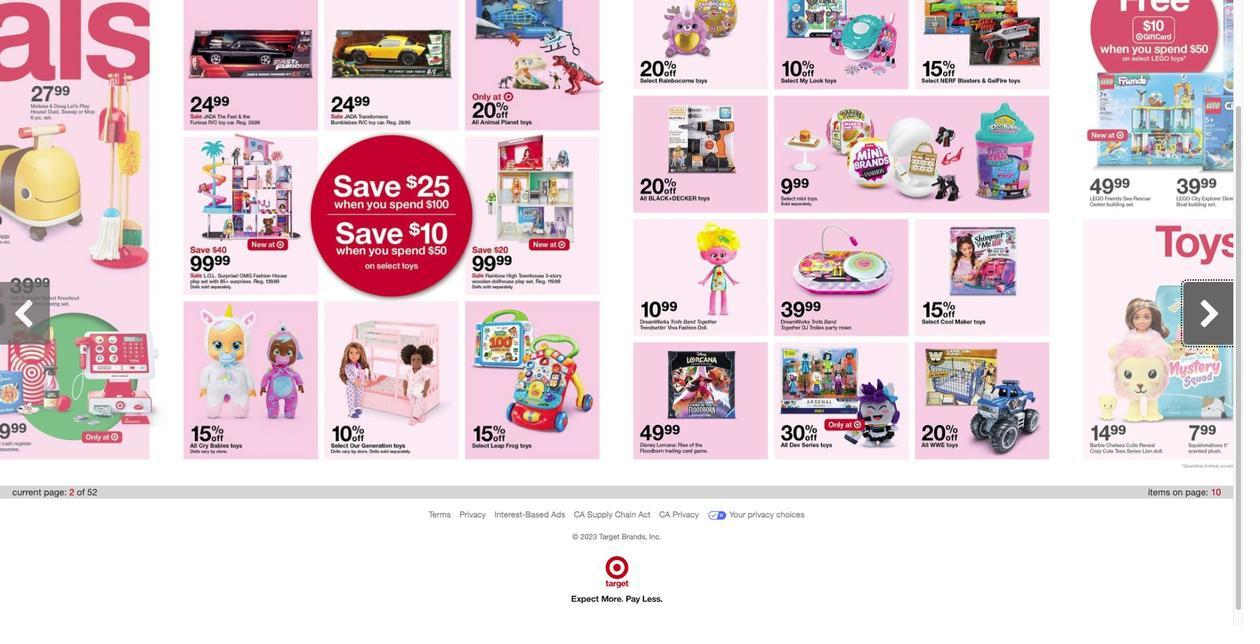 Task type: locate. For each thing, give the bounding box(es) containing it.
52
[[87, 487, 97, 498]]

ccpa image
[[708, 506, 727, 526]]

privacy right terms link
[[460, 510, 486, 520]]

terms link
[[429, 510, 451, 520]]

0 horizontal spatial ca
[[574, 510, 585, 520]]

0 horizontal spatial page:
[[44, 487, 67, 498]]

privacy link
[[460, 510, 486, 520]]

privacy
[[748, 510, 774, 520]]

terms
[[429, 510, 451, 520]]

on
[[1173, 487, 1183, 498]]

page: left 10
[[1186, 487, 1209, 498]]

current
[[12, 487, 41, 498]]

2023
[[581, 533, 597, 542]]

of
[[77, 487, 85, 498]]

2 page: from the left
[[1186, 487, 1209, 498]]

page: left 2
[[44, 487, 67, 498]]

2 ca from the left
[[659, 510, 670, 520]]

1 horizontal spatial ca
[[659, 510, 670, 520]]

act
[[638, 510, 651, 520]]

0 horizontal spatial privacy
[[460, 510, 486, 520]]

1 horizontal spatial page:
[[1186, 487, 1209, 498]]

current page: 2 of 52
[[12, 487, 97, 498]]

1 ca from the left
[[574, 510, 585, 520]]

ca left supply
[[574, 510, 585, 520]]

1 page: from the left
[[44, 487, 67, 498]]

1 horizontal spatial privacy
[[673, 510, 699, 520]]

ca
[[574, 510, 585, 520], [659, 510, 670, 520]]

choices
[[776, 510, 805, 520]]

target
[[599, 533, 620, 542]]

interest-
[[495, 510, 525, 520]]

privacy left the ccpa image
[[673, 510, 699, 520]]

ads
[[551, 510, 565, 520]]

ca for ca supply chain act
[[574, 510, 585, 520]]

ca right act
[[659, 510, 670, 520]]

privacy
[[460, 510, 486, 520], [673, 510, 699, 520]]

inc.
[[649, 533, 661, 542]]

page:
[[44, 487, 67, 498], [1186, 487, 1209, 498]]

2
[[69, 487, 74, 498]]

©
[[572, 533, 578, 542]]

items on page: 10
[[1148, 487, 1221, 498]]



Task type: describe. For each thing, give the bounding box(es) containing it.
ca privacy link
[[659, 510, 699, 520]]

your privacy choices
[[730, 510, 805, 520]]

interest-based ads link
[[495, 510, 565, 520]]

1 privacy from the left
[[460, 510, 486, 520]]

based
[[525, 510, 549, 520]]

supply
[[587, 510, 613, 520]]

page 4 image
[[1067, 0, 1243, 477]]

page 2 image
[[167, 0, 617, 477]]

interest-based ads
[[495, 510, 565, 520]]

ca supply chain act link
[[574, 510, 651, 520]]

ca privacy
[[659, 510, 699, 520]]

ca supply chain act
[[574, 510, 651, 520]]

items
[[1148, 487, 1170, 498]]

your privacy choices link
[[708, 506, 805, 526]]

chain
[[615, 510, 636, 520]]

brands,
[[622, 533, 647, 542]]

© 2023 target brands, inc.
[[572, 533, 661, 542]]

page 3 image
[[617, 0, 1067, 477]]

10
[[1211, 487, 1221, 498]]

page 1 image
[[0, 0, 167, 477]]

2 privacy from the left
[[673, 510, 699, 520]]

ca for ca privacy
[[659, 510, 670, 520]]

your
[[730, 510, 746, 520]]



Task type: vqa. For each thing, say whether or not it's contained in the screenshot.
"Offer"
no



